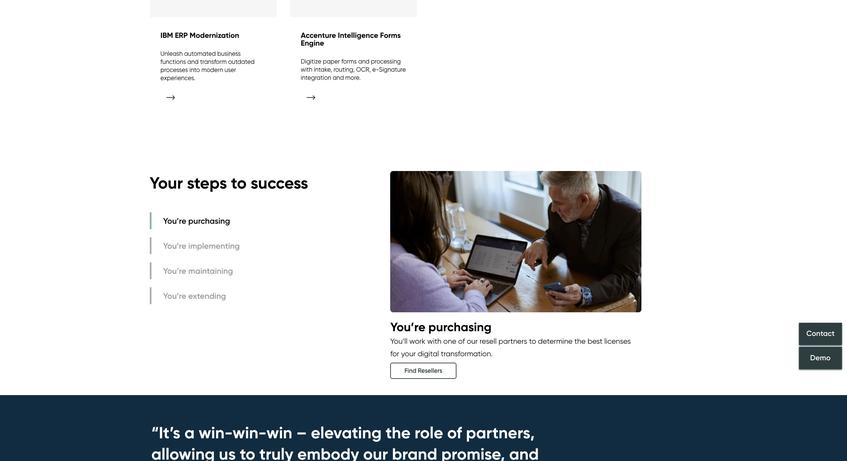 Task type: describe. For each thing, give the bounding box(es) containing it.
resellers
[[418, 367, 442, 375]]

a
[[184, 423, 195, 443]]

processes
[[161, 66, 188, 73]]

routing,
[[334, 66, 355, 73]]

extending
[[188, 291, 226, 301]]

for
[[390, 349, 399, 358]]

implementing
[[188, 241, 240, 251]]

your
[[150, 173, 183, 193]]

user
[[225, 66, 236, 73]]

to inside "it's a win-win-win – elevating the role of partners, allowing us to truly embody our brand promise, an
[[240, 444, 255, 461]]

you're purchasing link
[[150, 213, 242, 230]]

processing
[[371, 58, 401, 65]]

1 horizontal spatial and
[[333, 74, 344, 81]]

licenses
[[605, 337, 631, 346]]

you're purchasing you'll work with one of our resell partners to determine the best licenses for your digital transformation.
[[390, 320, 631, 358]]

find
[[405, 367, 416, 375]]

find resellers link
[[390, 363, 457, 379]]

transform
[[200, 58, 227, 65]]

"it's a win-win-win – elevating the role of partners, allowing us to truly embody our brand promise, an
[[151, 423, 539, 461]]

–
[[296, 423, 307, 443]]

forms
[[342, 58, 357, 65]]

purchasing for you're purchasing you'll work with one of our resell partners to determine the best licenses for your digital transformation.
[[429, 320, 492, 334]]

and inside the unleash automated business functions and transform outdated processes into modern user experiences.
[[188, 58, 199, 65]]

ocr,
[[356, 66, 371, 73]]

2 horizontal spatial and
[[358, 58, 370, 65]]

the inside you're purchasing you'll work with one of our resell partners to determine the best licenses for your digital transformation.
[[575, 337, 586, 346]]

you're purchasing
[[163, 216, 230, 226]]

promise,
[[442, 444, 505, 461]]

forms
[[380, 31, 401, 40]]

resell
[[480, 337, 497, 346]]

signature
[[379, 66, 406, 73]]

automated
[[184, 50, 216, 57]]

ibm logo image
[[150, 0, 277, 19]]

of inside you're purchasing you'll work with one of our resell partners to determine the best licenses for your digital transformation.
[[458, 337, 465, 346]]

business
[[217, 50, 241, 57]]

brand
[[392, 444, 437, 461]]

your steps to success
[[150, 173, 308, 193]]

into
[[190, 66, 200, 73]]

to inside you're purchasing you'll work with one of our resell partners to determine the best licenses for your digital transformation.
[[529, 337, 536, 346]]

you're maintaining
[[163, 266, 233, 276]]

accenture logo image
[[290, 0, 417, 19]]

digitize
[[301, 58, 321, 65]]

integration
[[301, 74, 331, 81]]

you're implementing link
[[150, 238, 242, 255]]

best
[[588, 337, 603, 346]]

demo link
[[799, 347, 842, 369]]

contact
[[807, 329, 835, 338]]

"it's
[[151, 423, 180, 443]]

with inside you're purchasing you'll work with one of our resell partners to determine the best licenses for your digital transformation.
[[427, 337, 442, 346]]

you'll work with one of our resell partners to determine the best licenses for your digital transformation. image
[[390, 164, 642, 319]]



Task type: locate. For each thing, give the bounding box(es) containing it.
partners,
[[466, 423, 535, 443]]

you're maintaining link
[[150, 263, 242, 280]]

work
[[409, 337, 426, 346]]

experiences.
[[161, 74, 195, 82]]

1 win- from the left
[[199, 423, 233, 443]]

1 horizontal spatial the
[[575, 337, 586, 346]]

us
[[219, 444, 236, 461]]

demo
[[811, 354, 831, 363]]

transformation.
[[441, 349, 493, 358]]

you're up you'll
[[390, 320, 426, 334]]

the up brand
[[386, 423, 411, 443]]

you're down you're purchasing link
[[163, 241, 186, 251]]

you're for you're purchasing
[[163, 216, 186, 226]]

0 horizontal spatial our
[[363, 444, 388, 461]]

1 vertical spatial the
[[386, 423, 411, 443]]

partners
[[499, 337, 527, 346]]

you're for you're implementing
[[163, 241, 186, 251]]

purchasing inside you're purchasing you'll work with one of our resell partners to determine the best licenses for your digital transformation.
[[429, 320, 492, 334]]

the inside "it's a win-win-win – elevating the role of partners, allowing us to truly embody our brand promise, an
[[386, 423, 411, 443]]

of right one
[[458, 337, 465, 346]]

you're inside you're purchasing you'll work with one of our resell partners to determine the best licenses for your digital transformation.
[[390, 320, 426, 334]]

one
[[443, 337, 456, 346]]

1 vertical spatial with
[[427, 337, 442, 346]]

1 horizontal spatial purchasing
[[429, 320, 492, 334]]

you're implementing
[[163, 241, 240, 251]]

to
[[231, 173, 247, 193], [529, 337, 536, 346], [240, 444, 255, 461]]

maintaining
[[188, 266, 233, 276]]

success
[[251, 173, 308, 193]]

0 horizontal spatial purchasing
[[188, 216, 230, 226]]

you're for you're extending
[[163, 291, 186, 301]]

0 horizontal spatial and
[[188, 58, 199, 65]]

determine
[[538, 337, 573, 346]]

to right partners
[[529, 337, 536, 346]]

more.
[[345, 74, 361, 81]]

you're extending link
[[150, 288, 242, 305]]

2 vertical spatial to
[[240, 444, 255, 461]]

0 horizontal spatial with
[[301, 66, 313, 73]]

digital
[[418, 349, 439, 358]]

truly
[[259, 444, 293, 461]]

ibm erp modernization
[[161, 31, 239, 40]]

accenture intelligence forms engine
[[301, 31, 401, 48]]

win-
[[199, 423, 233, 443], [233, 423, 267, 443]]

you're
[[163, 216, 186, 226], [163, 241, 186, 251], [163, 266, 186, 276], [163, 291, 186, 301], [390, 320, 426, 334]]

modern
[[201, 66, 223, 73]]

purchasing for you're purchasing
[[188, 216, 230, 226]]

to right "us"
[[240, 444, 255, 461]]

0 horizontal spatial the
[[386, 423, 411, 443]]

the
[[575, 337, 586, 346], [386, 423, 411, 443]]

our inside "it's a win-win-win – elevating the role of partners, allowing us to truly embody our brand promise, an
[[363, 444, 388, 461]]

with inside the digitize paper forms and processing with intake, routing, ocr, e-signature integration and more.
[[301, 66, 313, 73]]

contact link
[[799, 323, 842, 345]]

1 vertical spatial to
[[529, 337, 536, 346]]

steps
[[187, 173, 227, 193]]

0 vertical spatial of
[[458, 337, 465, 346]]

outdated
[[228, 58, 255, 65]]

engine
[[301, 39, 324, 48]]

our inside you're purchasing you'll work with one of our resell partners to determine the best licenses for your digital transformation.
[[467, 337, 478, 346]]

to right steps
[[231, 173, 247, 193]]

1 horizontal spatial with
[[427, 337, 442, 346]]

intake,
[[314, 66, 332, 73]]

e-
[[372, 66, 379, 73]]

of
[[458, 337, 465, 346], [447, 423, 462, 443]]

purchasing
[[188, 216, 230, 226], [429, 320, 492, 334]]

you're up you're extending at the left of page
[[163, 266, 186, 276]]

1 vertical spatial purchasing
[[429, 320, 492, 334]]

0 vertical spatial to
[[231, 173, 247, 193]]

ibm
[[161, 31, 173, 40]]

1 horizontal spatial our
[[467, 337, 478, 346]]

you're left extending
[[163, 291, 186, 301]]

intelligence
[[338, 31, 378, 40]]

2 win- from the left
[[233, 423, 267, 443]]

win
[[267, 423, 292, 443]]

modernization
[[190, 31, 239, 40]]

the left best
[[575, 337, 586, 346]]

you're for you're maintaining
[[163, 266, 186, 276]]

1 vertical spatial of
[[447, 423, 462, 443]]

purchasing up one
[[429, 320, 492, 334]]

erp
[[175, 31, 188, 40]]

paper
[[323, 58, 340, 65]]

you'll
[[390, 337, 408, 346]]

accenture
[[301, 31, 336, 40]]

functions
[[161, 58, 186, 65]]

you're up you're implementing link
[[163, 216, 186, 226]]

of right role
[[447, 423, 462, 443]]

with
[[301, 66, 313, 73], [427, 337, 442, 346]]

and up ocr,
[[358, 58, 370, 65]]

unleash
[[161, 50, 183, 57]]

0 vertical spatial with
[[301, 66, 313, 73]]

and down the routing,
[[333, 74, 344, 81]]

role
[[415, 423, 443, 443]]

purchasing up implementing
[[188, 216, 230, 226]]

0 vertical spatial our
[[467, 337, 478, 346]]

digitize paper forms and processing with intake, routing, ocr, e-signature integration and more.
[[301, 58, 406, 81]]

your
[[401, 349, 416, 358]]

our
[[467, 337, 478, 346], [363, 444, 388, 461]]

1 vertical spatial our
[[363, 444, 388, 461]]

allowing
[[151, 444, 215, 461]]

0 vertical spatial purchasing
[[188, 216, 230, 226]]

embody
[[297, 444, 359, 461]]

and
[[358, 58, 370, 65], [188, 58, 199, 65], [333, 74, 344, 81]]

unleash automated business functions and transform outdated processes into modern user experiences.
[[161, 50, 255, 82]]

you're extending
[[163, 291, 226, 301]]

with up digital
[[427, 337, 442, 346]]

of inside "it's a win-win-win – elevating the role of partners, allowing us to truly embody our brand promise, an
[[447, 423, 462, 443]]

elevating
[[311, 423, 382, 443]]

with down digitize
[[301, 66, 313, 73]]

find resellers
[[405, 367, 442, 375]]

and up into
[[188, 58, 199, 65]]

0 vertical spatial the
[[575, 337, 586, 346]]



Task type: vqa. For each thing, say whether or not it's contained in the screenshot.
See All Highlights
no



